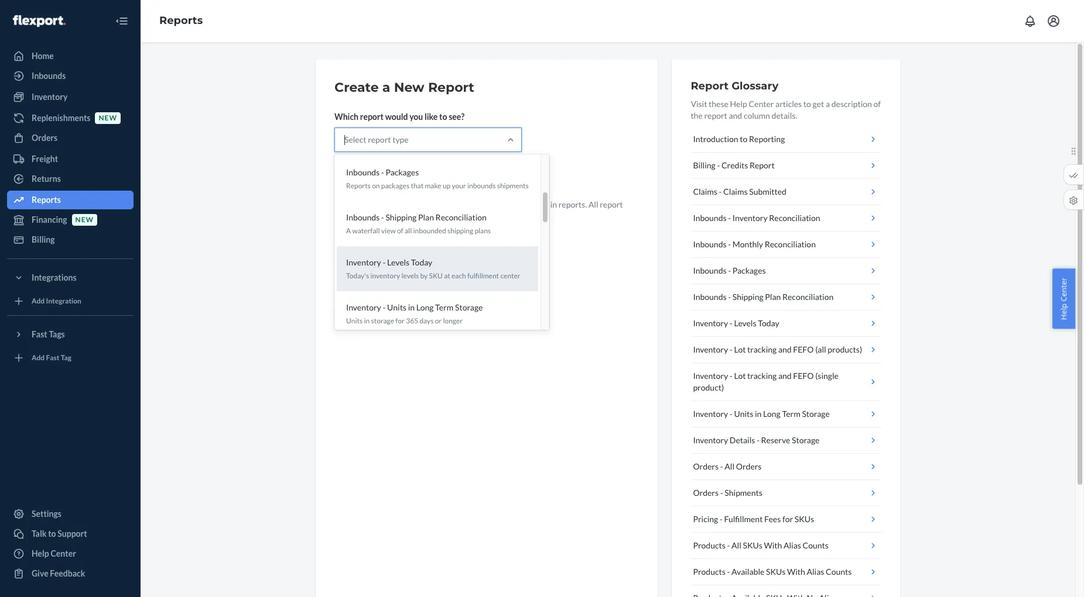 Task type: locate. For each thing, give the bounding box(es) containing it.
0 vertical spatial skus
[[795, 515, 814, 525]]

create report button
[[334, 166, 405, 190]]

talk
[[32, 529, 47, 539]]

inventory - lot tracking and fefo (all products) button
[[691, 337, 881, 364]]

shipping up the 'inventory - levels today'
[[733, 292, 763, 302]]

- inside inventory - lot tracking and fefo (single product)
[[730, 371, 732, 381]]

billing for billing
[[32, 235, 55, 245]]

counts inside button
[[826, 567, 852, 577]]

units up 'details'
[[734, 409, 753, 419]]

- left 'monthly'
[[728, 240, 731, 249]]

long inside 'button'
[[763, 409, 781, 419]]

shipping inside button
[[733, 292, 763, 302]]

storage right reserve
[[792, 436, 820, 446]]

make
[[425, 181, 441, 190]]

1 horizontal spatial new
[[99, 114, 117, 123]]

billing inside button
[[693, 160, 715, 170]]

- right 'details'
[[757, 436, 759, 446]]

introduction
[[693, 134, 738, 144]]

inventory - units in long term storage
[[693, 409, 830, 419]]

2 horizontal spatial help
[[1059, 304, 1069, 320]]

0 horizontal spatial up
[[375, 200, 384, 210]]

orders - all orders
[[693, 462, 762, 472]]

1 vertical spatial units
[[346, 317, 363, 326]]

fefo
[[793, 345, 814, 355], [793, 371, 814, 381]]

0 vertical spatial levels
[[387, 258, 409, 268]]

all down fulfillment
[[732, 541, 741, 551]]

0 horizontal spatial new
[[75, 216, 94, 225]]

inbounds down inbounds - monthly reconciliation
[[693, 266, 727, 276]]

1 vertical spatial tracking
[[747, 371, 777, 381]]

storage inside inventory - units in long term storage 'button'
[[802, 409, 830, 419]]

center
[[500, 272, 520, 281]]

0 horizontal spatial today
[[411, 258, 432, 268]]

- down the 'inventory - levels today'
[[730, 345, 732, 355]]

0 vertical spatial up
[[443, 181, 450, 190]]

new
[[99, 114, 117, 123], [436, 200, 451, 210], [75, 216, 94, 225]]

the
[[691, 111, 703, 121]]

add for add fast tag
[[32, 354, 45, 363]]

0 vertical spatial fefo
[[793, 345, 814, 355]]

and
[[729, 111, 742, 121], [778, 345, 792, 355], [778, 371, 792, 381]]

create left on
[[344, 173, 370, 183]]

0 horizontal spatial help center
[[32, 549, 76, 559]]

1 horizontal spatial skus
[[766, 567, 785, 577]]

help center button
[[1053, 269, 1075, 329]]

- down fulfillment
[[727, 541, 730, 551]]

longer
[[443, 317, 463, 326]]

help
[[730, 99, 747, 109], [1059, 304, 1069, 320], [32, 549, 49, 559]]

home
[[32, 51, 54, 61]]

claims - claims submitted button
[[691, 179, 881, 206]]

which
[[334, 112, 358, 122]]

0 horizontal spatial with
[[764, 541, 782, 551]]

for inside button
[[782, 515, 793, 525]]

1 vertical spatial help
[[1059, 304, 1069, 320]]

levels inside the inventory - levels today today's inventory levels by sku at each fulfillment center
[[387, 258, 409, 268]]

packages inside inbounds - packages button
[[733, 266, 766, 276]]

products left the available
[[693, 567, 726, 577]]

storage inside inventory - units in long term storage units in storage for 365 days or longer
[[455, 303, 483, 313]]

claims
[[693, 187, 717, 197], [723, 187, 748, 197]]

new up billing link
[[75, 216, 94, 225]]

0 horizontal spatial packages
[[386, 167, 419, 177]]

term inside 'button'
[[782, 409, 800, 419]]

report
[[428, 80, 474, 95], [691, 80, 729, 93], [750, 160, 775, 170]]

in inside 'button'
[[755, 409, 762, 419]]

0 vertical spatial storage
[[455, 303, 483, 313]]

(all
[[815, 345, 826, 355]]

term for inventory - units in long term storage units in storage for 365 days or longer
[[435, 303, 453, 313]]

0 vertical spatial reports link
[[159, 14, 203, 27]]

2 horizontal spatial units
[[734, 409, 753, 419]]

storage
[[371, 317, 394, 326]]

report up 'select report type'
[[360, 112, 384, 122]]

1 vertical spatial lot
[[734, 371, 746, 381]]

inventory up replenishments
[[32, 92, 68, 102]]

tracking down inventory - lot tracking and fefo (all products)
[[747, 371, 777, 381]]

2 horizontal spatial report
[[750, 160, 775, 170]]

fulfillment
[[467, 272, 499, 281]]

inbounds down home
[[32, 71, 66, 81]]

2 lot from the top
[[734, 371, 746, 381]]

units
[[387, 303, 406, 313], [346, 317, 363, 326], [734, 409, 753, 419]]

and inside inventory - lot tracking and fefo (single product)
[[778, 371, 792, 381]]

and down "inventory - levels today" 'button'
[[778, 345, 792, 355]]

for left 365
[[396, 317, 405, 326]]

a inside visit these help center articles to get a description of the report and column details.
[[826, 99, 830, 109]]

1 horizontal spatial for
[[424, 200, 434, 210]]

up up are
[[375, 200, 384, 210]]

and down inventory - lot tracking and fefo (all products) button on the bottom of the page
[[778, 371, 792, 381]]

products - available skus with alias counts
[[693, 567, 852, 577]]

today for inventory - levels today today's inventory levels by sku at each fulfillment center
[[411, 258, 432, 268]]

0 horizontal spatial a
[[382, 80, 390, 95]]

0 horizontal spatial of
[[397, 227, 403, 235]]

inventory inside "inventory - levels today" 'button'
[[693, 319, 728, 329]]

inventory - levels today
[[693, 319, 779, 329]]

- for inventory - lot tracking and fefo (all products)
[[730, 345, 732, 355]]

report up see?
[[428, 80, 474, 95]]

inventory inside the inventory - levels today today's inventory levels by sku at each fulfillment center
[[346, 258, 381, 268]]

inventory inside inventory link
[[32, 92, 68, 102]]

to inside 'introduction to reporting' button
[[740, 134, 747, 144]]

support
[[58, 529, 87, 539]]

units for inventory - units in long term storage
[[734, 409, 753, 419]]

products inside button
[[693, 541, 726, 551]]

- inside the inventory - levels today today's inventory levels by sku at each fulfillment center
[[383, 258, 386, 268]]

0 vertical spatial long
[[416, 303, 434, 313]]

for right fees on the bottom right of the page
[[782, 515, 793, 525]]

inventory inside the inbounds - inventory reconciliation button
[[733, 213, 768, 223]]

column
[[744, 111, 770, 121]]

report for create report
[[371, 173, 395, 183]]

report left type
[[368, 135, 391, 145]]

0 vertical spatial lot
[[734, 345, 746, 355]]

1 horizontal spatial term
[[782, 409, 800, 419]]

inventory inside inventory - units in long term storage units in storage for 365 days or longer
[[346, 303, 381, 313]]

0 horizontal spatial shipping
[[386, 212, 417, 222]]

inventory up 'monthly'
[[733, 213, 768, 223]]

all inside products - all skus with alias counts button
[[732, 541, 741, 551]]

0 horizontal spatial for
[[396, 317, 405, 326]]

lot down the 'inventory - levels today'
[[734, 345, 746, 355]]

1 lot from the top
[[734, 345, 746, 355]]

skus down pricing - fulfillment fees for skus
[[743, 541, 762, 551]]

1 vertical spatial for
[[396, 317, 405, 326]]

get
[[813, 99, 824, 109]]

storage inside inventory details - reserve storage "button"
[[792, 436, 820, 446]]

help center inside button
[[1059, 278, 1069, 320]]

1 vertical spatial storage
[[802, 409, 830, 419]]

- down the inbounds - shipping plan reconciliation
[[730, 319, 732, 329]]

report down reporting
[[750, 160, 775, 170]]

- for claims - claims submitted
[[719, 187, 722, 197]]

units up storage at left bottom
[[387, 303, 406, 313]]

0 vertical spatial all
[[588, 200, 598, 210]]

1 vertical spatial counts
[[826, 567, 852, 577]]

claims down billing - credits report
[[693, 187, 717, 197]]

- down inbounds - packages
[[728, 292, 731, 302]]

a left new
[[382, 80, 390, 95]]

inventory inside inventory - lot tracking and fefo (all products) button
[[693, 345, 728, 355]]

term inside inventory - units in long term storage units in storage for 365 days or longer
[[435, 303, 453, 313]]

1 vertical spatial and
[[778, 345, 792, 355]]

inventory down the 'inventory - levels today'
[[693, 345, 728, 355]]

- for orders - all orders
[[720, 462, 723, 472]]

inbounds up inbounds - packages
[[693, 240, 727, 249]]

fast left tag
[[46, 354, 59, 363]]

with inside products - available skus with alias counts button
[[787, 567, 805, 577]]

open notifications image
[[1023, 14, 1037, 28]]

add left integration
[[32, 297, 45, 306]]

fefo inside inventory - lot tracking and fefo (single product)
[[793, 371, 814, 381]]

description
[[831, 99, 872, 109]]

shipping down 2
[[386, 212, 417, 222]]

lot up inventory - units in long term storage
[[734, 371, 746, 381]]

shipping for inbounds - shipping plan reconciliation
[[733, 292, 763, 302]]

plan
[[418, 212, 434, 222], [765, 292, 781, 302]]

long
[[416, 303, 434, 313], [763, 409, 781, 419]]

details.
[[772, 111, 797, 121]]

lot inside inventory - lot tracking and fefo (all products) button
[[734, 345, 746, 355]]

0 vertical spatial new
[[99, 114, 117, 123]]

2 horizontal spatial center
[[1059, 278, 1069, 302]]

long inside inventory - units in long term storage units in storage for 365 days or longer
[[416, 303, 434, 313]]

inbounds for inbounds
[[32, 71, 66, 81]]

shipping
[[386, 212, 417, 222], [733, 292, 763, 302]]

shipments
[[725, 488, 762, 498]]

1 horizontal spatial reports
[[159, 14, 203, 27]]

2 vertical spatial all
[[732, 541, 741, 551]]

today down the inbounds - shipping plan reconciliation
[[758, 319, 779, 329]]

1 vertical spatial term
[[782, 409, 800, 419]]

0 vertical spatial products
[[693, 541, 726, 551]]

lot for inventory - lot tracking and fefo (all products)
[[734, 345, 746, 355]]

products down pricing
[[693, 541, 726, 551]]

orders up pricing
[[693, 488, 719, 498]]

inventory for inventory - lot tracking and fefo (single product)
[[693, 371, 728, 381]]

inbounds for inbounds - shipping plan reconciliation
[[693, 292, 727, 302]]

- up 'details'
[[730, 409, 732, 419]]

tracking up inventory - lot tracking and fefo (single product)
[[747, 345, 777, 355]]

all inside orders - all orders button
[[725, 462, 734, 472]]

- left shipments
[[720, 488, 723, 498]]

1 vertical spatial of
[[397, 227, 403, 235]]

- for products - available skus with alias counts
[[727, 567, 730, 577]]

0 vertical spatial counts
[[803, 541, 829, 551]]

term up or
[[435, 303, 453, 313]]

inbounds down claims - claims submitted
[[693, 213, 727, 223]]

2 horizontal spatial for
[[782, 515, 793, 525]]

- up packages
[[381, 167, 384, 177]]

inbounds inside "link"
[[32, 71, 66, 81]]

0 horizontal spatial skus
[[743, 541, 762, 551]]

- left the available
[[727, 567, 730, 577]]

1 vertical spatial create
[[344, 173, 370, 183]]

0 vertical spatial center
[[749, 99, 774, 109]]

report up these
[[691, 80, 729, 93]]

all up orders - shipments
[[725, 462, 734, 472]]

new inside it may take up to 2 hours for new information to be reflected in reports. all report time fields are in universal time (utc).
[[436, 200, 451, 210]]

create for create a new report
[[334, 80, 379, 95]]

counts inside button
[[803, 541, 829, 551]]

(single
[[815, 371, 839, 381]]

1 vertical spatial skus
[[743, 541, 762, 551]]

report for billing - credits report
[[750, 160, 775, 170]]

today inside the inventory - levels today today's inventory levels by sku at each fulfillment center
[[411, 258, 432, 268]]

0 vertical spatial term
[[435, 303, 453, 313]]

1 horizontal spatial help
[[730, 99, 747, 109]]

add inside add integration link
[[32, 297, 45, 306]]

shipments
[[497, 181, 529, 190]]

create a new report
[[334, 80, 474, 95]]

to left 'get'
[[803, 99, 811, 109]]

inventory up today's
[[346, 258, 381, 268]]

- for inventory - units in long term storage
[[730, 409, 732, 419]]

2 vertical spatial storage
[[792, 436, 820, 446]]

2 vertical spatial for
[[782, 515, 793, 525]]

tracking inside inventory - lot tracking and fefo (single product)
[[747, 371, 777, 381]]

1 vertical spatial all
[[725, 462, 734, 472]]

skus
[[795, 515, 814, 525], [743, 541, 762, 551], [766, 567, 785, 577]]

- inside inbounds - shipping plan reconciliation a waterfall view of all inbounded shipping plans
[[381, 212, 384, 222]]

today
[[411, 258, 432, 268], [758, 319, 779, 329]]

skus down products - all skus with alias counts button
[[766, 567, 785, 577]]

levels down the inbounds - shipping plan reconciliation
[[734, 319, 756, 329]]

products inside button
[[693, 567, 726, 577]]

add inside add fast tag link
[[32, 354, 45, 363]]

0 horizontal spatial claims
[[693, 187, 717, 197]]

- inside inventory - units in long term storage units in storage for 365 days or longer
[[383, 303, 386, 313]]

up left your
[[443, 181, 450, 190]]

billing link
[[7, 231, 134, 249]]

1 products from the top
[[693, 541, 726, 551]]

- for inbounds - inventory reconciliation
[[728, 213, 731, 223]]

- for orders - shipments
[[720, 488, 723, 498]]

1 vertical spatial new
[[436, 200, 451, 210]]

report up 2
[[371, 173, 395, 183]]

- down inbounds - monthly reconciliation
[[728, 266, 731, 276]]

0 vertical spatial help center
[[1059, 278, 1069, 320]]

fast left tags
[[32, 330, 47, 340]]

billing down "financing"
[[32, 235, 55, 245]]

0 horizontal spatial alias
[[784, 541, 801, 551]]

inbounds inside button
[[693, 292, 727, 302]]

report inside button
[[750, 160, 775, 170]]

in up inventory details - reserve storage
[[755, 409, 762, 419]]

today up the by
[[411, 258, 432, 268]]

new for financing
[[75, 216, 94, 225]]

1 vertical spatial with
[[787, 567, 805, 577]]

reports inside inbounds - packages reports on packages that make up your inbounds shipments
[[346, 181, 371, 190]]

inventory inside inventory - units in long term storage 'button'
[[693, 409, 728, 419]]

0 horizontal spatial reports
[[32, 195, 61, 205]]

it
[[334, 200, 340, 210]]

report for which report would you like to see?
[[360, 112, 384, 122]]

for inside it may take up to 2 hours for new information to be reflected in reports. all report time fields are in universal time (utc).
[[424, 200, 434, 210]]

your
[[452, 181, 466, 190]]

1 horizontal spatial shipping
[[733, 292, 763, 302]]

levels for inventory - levels today today's inventory levels by sku at each fulfillment center
[[387, 258, 409, 268]]

inventory for inventory - levels today today's inventory levels by sku at each fulfillment center
[[346, 258, 381, 268]]

1 horizontal spatial claims
[[723, 187, 748, 197]]

inventory for inventory details - reserve storage
[[693, 436, 728, 446]]

- down claims - claims submitted
[[728, 213, 731, 223]]

1 vertical spatial add
[[32, 354, 45, 363]]

inbounds - inventory reconciliation button
[[691, 206, 881, 232]]

levels up levels
[[387, 258, 409, 268]]

inbounds - packages button
[[691, 258, 881, 285]]

like
[[425, 112, 438, 122]]

add down "fast tags"
[[32, 354, 45, 363]]

reports
[[159, 14, 203, 27], [346, 181, 371, 190], [32, 195, 61, 205]]

orders up orders - shipments
[[693, 462, 719, 472]]

inventory inside inventory - lot tracking and fefo (single product)
[[693, 371, 728, 381]]

skus down the orders - shipments button
[[795, 515, 814, 525]]

packages for inbounds - packages
[[733, 266, 766, 276]]

long for inventory - units in long term storage units in storage for 365 days or longer
[[416, 303, 434, 313]]

alias for products - available skus with alias counts
[[807, 567, 824, 577]]

inventory for inventory - units in long term storage units in storage for 365 days or longer
[[346, 303, 381, 313]]

1 add from the top
[[32, 297, 45, 306]]

inventory - lot tracking and fefo (single product)
[[693, 371, 839, 393]]

2 vertical spatial units
[[734, 409, 753, 419]]

2 add from the top
[[32, 354, 45, 363]]

create report
[[344, 173, 395, 183]]

new up orders link
[[99, 114, 117, 123]]

lot inside inventory - lot tracking and fefo (single product)
[[734, 371, 746, 381]]

1 vertical spatial help center
[[32, 549, 76, 559]]

visit
[[691, 99, 707, 109]]

center
[[749, 99, 774, 109], [1059, 278, 1069, 302], [51, 549, 76, 559]]

create for create report
[[344, 173, 370, 183]]

- right pricing
[[720, 515, 723, 525]]

in
[[550, 200, 557, 210], [386, 211, 393, 221], [408, 303, 415, 313], [364, 317, 370, 326], [755, 409, 762, 419]]

today for inventory - levels today
[[758, 319, 779, 329]]

long up days
[[416, 303, 434, 313]]

reporting
[[749, 134, 785, 144]]

add fast tag link
[[7, 349, 134, 368]]

with down products - all skus with alias counts button
[[787, 567, 805, 577]]

- for inbounds - monthly reconciliation
[[728, 240, 731, 249]]

plan inside inbounds - shipping plan reconciliation a waterfall view of all inbounded shipping plans
[[418, 212, 434, 222]]

2 tracking from the top
[[747, 371, 777, 381]]

open account menu image
[[1047, 14, 1061, 28]]

1 vertical spatial reports link
[[7, 191, 134, 210]]

1 horizontal spatial center
[[749, 99, 774, 109]]

- inside inbounds - packages reports on packages that make up your inbounds shipments
[[381, 167, 384, 177]]

inbounds for inbounds - inventory reconciliation
[[693, 213, 727, 223]]

inventory up storage at left bottom
[[346, 303, 381, 313]]

1 horizontal spatial packages
[[733, 266, 766, 276]]

levels inside "inventory - levels today" 'button'
[[734, 319, 756, 329]]

- for inbounds - shipping plan reconciliation a waterfall view of all inbounded shipping plans
[[381, 212, 384, 222]]

today inside 'button'
[[758, 319, 779, 329]]

inventory for inventory - levels today
[[693, 319, 728, 329]]

inventory - lot tracking and fefo (single product) button
[[691, 364, 881, 402]]

center inside visit these help center articles to get a description of the report and column details.
[[749, 99, 774, 109]]

levels
[[387, 258, 409, 268], [734, 319, 756, 329]]

inbounds - inventory reconciliation
[[693, 213, 820, 223]]

billing
[[693, 160, 715, 170], [32, 235, 55, 245]]

0 horizontal spatial billing
[[32, 235, 55, 245]]

with inside products - all skus with alias counts button
[[764, 541, 782, 551]]

1 horizontal spatial levels
[[734, 319, 756, 329]]

and left column
[[729, 111, 742, 121]]

report right reports. at the right top
[[600, 200, 623, 210]]

counts for products - available skus with alias counts
[[826, 567, 852, 577]]

create inside button
[[344, 173, 370, 183]]

inbounds inside inbounds - packages reports on packages that make up your inbounds shipments
[[346, 167, 380, 177]]

shipping inside inbounds - shipping plan reconciliation a waterfall view of all inbounded shipping plans
[[386, 212, 417, 222]]

2 products from the top
[[693, 567, 726, 577]]

of inside inbounds - shipping plan reconciliation a waterfall view of all inbounded shipping plans
[[397, 227, 403, 235]]

in up 365
[[408, 303, 415, 313]]

0 horizontal spatial help
[[32, 549, 49, 559]]

plan inside button
[[765, 292, 781, 302]]

0 horizontal spatial term
[[435, 303, 453, 313]]

inbounds down take
[[346, 212, 380, 222]]

- up view
[[381, 212, 384, 222]]

- down billing - credits report
[[719, 187, 722, 197]]

add for add integration
[[32, 297, 45, 306]]

2 vertical spatial skus
[[766, 567, 785, 577]]

add integration
[[32, 297, 81, 306]]

counts for products - all skus with alias counts
[[803, 541, 829, 551]]

- up inventory - units in long term storage
[[730, 371, 732, 381]]

inbounds
[[32, 71, 66, 81], [346, 167, 380, 177], [346, 212, 380, 222], [693, 213, 727, 223], [693, 240, 727, 249], [693, 266, 727, 276], [693, 292, 727, 302]]

alias down "pricing - fulfillment fees for skus" button
[[784, 541, 801, 551]]

0 vertical spatial billing
[[693, 160, 715, 170]]

skus inside button
[[743, 541, 762, 551]]

reconciliation up shipping at the top of the page
[[435, 212, 487, 222]]

inbounds inside inbounds - shipping plan reconciliation a waterfall view of all inbounded shipping plans
[[346, 212, 380, 222]]

0 vertical spatial fast
[[32, 330, 47, 340]]

1 vertical spatial shipping
[[733, 292, 763, 302]]

packages inside inbounds - packages reports on packages that make up your inbounds shipments
[[386, 167, 419, 177]]

give feedback
[[32, 569, 85, 579]]

to right the talk
[[48, 529, 56, 539]]

packages
[[381, 181, 409, 190]]

pricing - fulfillment fees for skus button
[[691, 507, 881, 534]]

2 vertical spatial and
[[778, 371, 792, 381]]

2 vertical spatial new
[[75, 216, 94, 225]]

1 horizontal spatial plan
[[765, 292, 781, 302]]

0 vertical spatial today
[[411, 258, 432, 268]]

orders up shipments
[[736, 462, 762, 472]]

1 horizontal spatial up
[[443, 181, 450, 190]]

for inside inventory - units in long term storage units in storage for 365 days or longer
[[396, 317, 405, 326]]

0 vertical spatial plan
[[418, 212, 434, 222]]

claims down credits
[[723, 187, 748, 197]]

2 vertical spatial reports
[[32, 195, 61, 205]]

1 vertical spatial today
[[758, 319, 779, 329]]

inbounded
[[413, 227, 446, 235]]

- left credits
[[717, 160, 720, 170]]

1 tracking from the top
[[747, 345, 777, 355]]

units inside 'button'
[[734, 409, 753, 419]]

2 fefo from the top
[[793, 371, 814, 381]]

alias inside button
[[807, 567, 824, 577]]

0 vertical spatial add
[[32, 297, 45, 306]]

report inside it may take up to 2 hours for new information to be reflected in reports. all report time fields are in universal time (utc).
[[600, 200, 623, 210]]

to left be
[[497, 200, 504, 210]]

2 horizontal spatial new
[[436, 200, 451, 210]]

packages
[[386, 167, 419, 177], [733, 266, 766, 276]]

alias inside button
[[784, 541, 801, 551]]

inventory for inventory - units in long term storage
[[693, 409, 728, 419]]

report down these
[[704, 111, 727, 121]]

2 vertical spatial help
[[32, 549, 49, 559]]

inventory down inbounds - packages
[[693, 319, 728, 329]]

2 horizontal spatial skus
[[795, 515, 814, 525]]

0 vertical spatial tracking
[[747, 345, 777, 355]]

- for pricing - fulfillment fees for skus
[[720, 515, 723, 525]]

of left all
[[397, 227, 403, 235]]

1 horizontal spatial a
[[826, 99, 830, 109]]

- up inventory
[[383, 258, 386, 268]]

to left reporting
[[740, 134, 747, 144]]

0 horizontal spatial report
[[428, 80, 474, 95]]

tracking
[[747, 345, 777, 355], [747, 371, 777, 381]]

tracking for (all
[[747, 345, 777, 355]]

inventory down product)
[[693, 409, 728, 419]]

term up inventory details - reserve storage "button"
[[782, 409, 800, 419]]

0 vertical spatial of
[[874, 99, 881, 109]]

up
[[443, 181, 450, 190], [375, 200, 384, 210]]

in left storage at left bottom
[[364, 317, 370, 326]]

- for inbounds - packages reports on packages that make up your inbounds shipments
[[381, 167, 384, 177]]

long for inventory - units in long term storage
[[763, 409, 781, 419]]

create up which
[[334, 80, 379, 95]]

1 vertical spatial fast
[[46, 354, 59, 363]]

select
[[344, 135, 366, 145]]

all for orders
[[725, 462, 734, 472]]

0 horizontal spatial levels
[[387, 258, 409, 268]]

2 horizontal spatial reports
[[346, 181, 371, 190]]

skus for all
[[743, 541, 762, 551]]

create
[[334, 80, 379, 95], [344, 173, 370, 183]]

you
[[409, 112, 423, 122]]

0 vertical spatial shipping
[[386, 212, 417, 222]]

1 horizontal spatial with
[[787, 567, 805, 577]]

report inside button
[[371, 173, 395, 183]]

1 fefo from the top
[[793, 345, 814, 355]]

report for select report type
[[368, 135, 391, 145]]

inventory inside inventory details - reserve storage "button"
[[693, 436, 728, 446]]

all for products
[[732, 541, 741, 551]]

may
[[342, 200, 357, 210]]

1 horizontal spatial units
[[387, 303, 406, 313]]

with down fees on the bottom right of the page
[[764, 541, 782, 551]]

new up time
[[436, 200, 451, 210]]

0 vertical spatial with
[[764, 541, 782, 551]]



Task type: describe. For each thing, give the bounding box(es) containing it.
and inside visit these help center articles to get a description of the report and column details.
[[729, 111, 742, 121]]

introduction to reporting button
[[691, 126, 881, 153]]

- for inbounds - packages
[[728, 266, 731, 276]]

plan for inbounds - shipping plan reconciliation a waterfall view of all inbounded shipping plans
[[418, 212, 434, 222]]

of inside visit these help center articles to get a description of the report and column details.
[[874, 99, 881, 109]]

inbounds link
[[7, 67, 134, 86]]

with for available
[[787, 567, 805, 577]]

orders for orders - shipments
[[693, 488, 719, 498]]

returns link
[[7, 170, 134, 189]]

inventory - units in long term storage button
[[691, 402, 881, 428]]

all
[[405, 227, 412, 235]]

take
[[358, 200, 374, 210]]

help center link
[[7, 545, 134, 564]]

orders for orders
[[32, 133, 58, 143]]

inventory details - reserve storage button
[[691, 428, 881, 454]]

products for products - available skus with alias counts
[[693, 567, 726, 577]]

each
[[452, 272, 466, 281]]

fast inside add fast tag link
[[46, 354, 59, 363]]

1 horizontal spatial reports link
[[159, 14, 203, 27]]

type
[[392, 135, 409, 145]]

view
[[381, 227, 396, 235]]

fefo for (all
[[793, 345, 814, 355]]

products for products - all skus with alias counts
[[693, 541, 726, 551]]

articles
[[775, 99, 802, 109]]

storage for inventory - units in long term storage units in storage for 365 days or longer
[[455, 303, 483, 313]]

integrations button
[[7, 269, 134, 288]]

up inside inbounds - packages reports on packages that make up your inbounds shipments
[[443, 181, 450, 190]]

inbounds - packages reports on packages that make up your inbounds shipments
[[346, 167, 529, 190]]

orders - shipments
[[693, 488, 762, 498]]

inventory details - reserve storage
[[693, 436, 820, 446]]

time
[[430, 211, 448, 221]]

inbounds - packages
[[693, 266, 766, 276]]

term for inventory - units in long term storage
[[782, 409, 800, 419]]

inbounds - monthly reconciliation button
[[691, 232, 881, 258]]

2
[[395, 200, 400, 210]]

orders for orders - all orders
[[693, 462, 719, 472]]

monthly
[[733, 240, 763, 249]]

report for create a new report
[[428, 80, 474, 95]]

reconciliation inside button
[[782, 292, 834, 302]]

freight link
[[7, 150, 134, 169]]

0 vertical spatial a
[[382, 80, 390, 95]]

be
[[506, 200, 515, 210]]

to left 2
[[386, 200, 394, 210]]

settings
[[32, 510, 61, 519]]

universal
[[395, 211, 429, 221]]

settings link
[[7, 505, 134, 524]]

on
[[372, 181, 380, 190]]

returns
[[32, 174, 61, 184]]

center inside button
[[1059, 278, 1069, 302]]

plans
[[475, 227, 491, 235]]

freight
[[32, 154, 58, 164]]

to inside visit these help center articles to get a description of the report and column details.
[[803, 99, 811, 109]]

products - all skus with alias counts
[[693, 541, 829, 551]]

inbounds - shipping plan reconciliation a waterfall view of all inbounded shipping plans
[[346, 212, 491, 235]]

units for inventory - units in long term storage units in storage for 365 days or longer
[[387, 303, 406, 313]]

2 claims from the left
[[723, 187, 748, 197]]

to right like
[[439, 112, 447, 122]]

and for inventory - lot tracking and fefo (all products)
[[778, 345, 792, 355]]

reconciliation down claims - claims submitted button
[[769, 213, 820, 223]]

plan for inbounds - shipping plan reconciliation
[[765, 292, 781, 302]]

1 horizontal spatial report
[[691, 80, 729, 93]]

- inside "button"
[[757, 436, 759, 446]]

billing - credits report
[[693, 160, 775, 170]]

in right are
[[386, 211, 393, 221]]

fast inside fast tags dropdown button
[[32, 330, 47, 340]]

integrations
[[32, 273, 76, 283]]

- for inventory - levels today
[[730, 319, 732, 329]]

feedback
[[50, 569, 85, 579]]

inbounds for inbounds - shipping plan reconciliation a waterfall view of all inbounded shipping plans
[[346, 212, 380, 222]]

up inside it may take up to 2 hours for new information to be reflected in reports. all report time fields are in universal time (utc).
[[375, 200, 384, 210]]

sku
[[429, 272, 443, 281]]

report glossary
[[691, 80, 778, 93]]

fees
[[764, 515, 781, 525]]

submitted
[[749, 187, 786, 197]]

- for inventory - lot tracking and fefo (single product)
[[730, 371, 732, 381]]

- for products - all skus with alias counts
[[727, 541, 730, 551]]

365
[[406, 317, 418, 326]]

orders link
[[7, 129, 134, 148]]

talk to support button
[[7, 525, 134, 544]]

replenishments
[[32, 113, 90, 123]]

pricing - fulfillment fees for skus
[[693, 515, 814, 525]]

skus for available
[[766, 567, 785, 577]]

shipping
[[447, 227, 473, 235]]

fields
[[352, 211, 371, 221]]

billing for billing - credits report
[[693, 160, 715, 170]]

inventory - levels today today's inventory levels by sku at each fulfillment center
[[346, 258, 520, 281]]

help inside button
[[1059, 304, 1069, 320]]

inbounds - shipping plan reconciliation button
[[691, 285, 881, 311]]

report inside visit these help center articles to get a description of the report and column details.
[[704, 111, 727, 121]]

inventory link
[[7, 88, 134, 107]]

and for inventory - lot tracking and fefo (single product)
[[778, 371, 792, 381]]

claims - claims submitted
[[693, 187, 786, 197]]

0 horizontal spatial center
[[51, 549, 76, 559]]

to inside talk to support button
[[48, 529, 56, 539]]

tracking for (single
[[747, 371, 777, 381]]

pricing
[[693, 515, 718, 525]]

integration
[[46, 297, 81, 306]]

fast tags
[[32, 330, 65, 340]]

close navigation image
[[115, 14, 129, 28]]

1 claims from the left
[[693, 187, 717, 197]]

details
[[730, 436, 755, 446]]

- for inventory - units in long term storage units in storage for 365 days or longer
[[383, 303, 386, 313]]

- for inventory - levels today today's inventory levels by sku at each fulfillment center
[[383, 258, 386, 268]]

reflected
[[516, 200, 549, 210]]

reconciliation inside inbounds - shipping plan reconciliation a waterfall view of all inbounded shipping plans
[[435, 212, 487, 222]]

orders - all orders button
[[691, 454, 881, 481]]

these
[[709, 99, 728, 109]]

products)
[[828, 345, 862, 355]]

available
[[732, 567, 764, 577]]

inbounds
[[467, 181, 496, 190]]

all inside it may take up to 2 hours for new information to be reflected in reports. all report time fields are in universal time (utc).
[[588, 200, 598, 210]]

inbounds for inbounds - packages reports on packages that make up your inbounds shipments
[[346, 167, 380, 177]]

0 vertical spatial reports
[[159, 14, 203, 27]]

it may take up to 2 hours for new information to be reflected in reports. all report time fields are in universal time (utc).
[[334, 200, 623, 221]]

credits
[[721, 160, 748, 170]]

0 horizontal spatial reports link
[[7, 191, 134, 210]]

- for inbounds - shipping plan reconciliation
[[728, 292, 731, 302]]

fefo for (single
[[793, 371, 814, 381]]

inventory
[[370, 272, 400, 281]]

shipping for inbounds - shipping plan reconciliation a waterfall view of all inbounded shipping plans
[[386, 212, 417, 222]]

reconciliation down the inbounds - inventory reconciliation button
[[765, 240, 816, 249]]

hours
[[401, 200, 422, 210]]

inventory - units in long term storage units in storage for 365 days or longer
[[346, 303, 483, 326]]

flexport logo image
[[13, 15, 65, 27]]

glossary
[[732, 80, 778, 93]]

inventory - levels today button
[[691, 311, 881, 337]]

new for replenishments
[[99, 114, 117, 123]]

packages for inbounds - packages reports on packages that make up your inbounds shipments
[[386, 167, 419, 177]]

inventory for inventory - lot tracking and fefo (all products)
[[693, 345, 728, 355]]

inventory - lot tracking and fefo (all products)
[[693, 345, 862, 355]]

help inside visit these help center articles to get a description of the report and column details.
[[730, 99, 747, 109]]

inbounds - shipping plan reconciliation
[[693, 292, 834, 302]]

talk to support
[[32, 529, 87, 539]]

inventory for inventory
[[32, 92, 68, 102]]

billing - credits report button
[[691, 153, 881, 179]]

lot for inventory - lot tracking and fefo (single product)
[[734, 371, 746, 381]]

by
[[420, 272, 428, 281]]

new
[[394, 80, 424, 95]]

with for all
[[764, 541, 782, 551]]

- for billing - credits report
[[717, 160, 720, 170]]

levels for inventory - levels today
[[734, 319, 756, 329]]

tag
[[61, 354, 71, 363]]

inbounds for inbounds - packages
[[693, 266, 727, 276]]

levels
[[401, 272, 419, 281]]

see?
[[449, 112, 464, 122]]

inbounds for inbounds - monthly reconciliation
[[693, 240, 727, 249]]

in left reports. at the right top
[[550, 200, 557, 210]]

alias for products - all skus with alias counts
[[784, 541, 801, 551]]

storage for inventory - units in long term storage
[[802, 409, 830, 419]]

(utc).
[[450, 211, 473, 221]]



Task type: vqa. For each thing, say whether or not it's contained in the screenshot.


